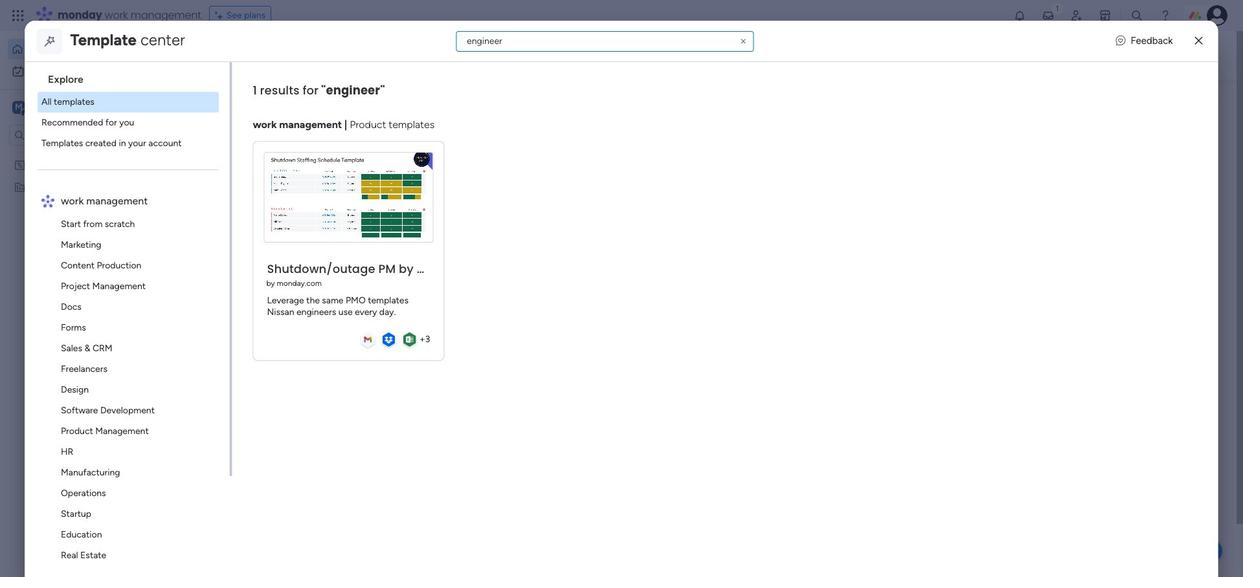 Task type: locate. For each thing, give the bounding box(es) containing it.
1 image
[[1052, 1, 1064, 15]]

close update feed (inbox) image
[[239, 308, 255, 324]]

1 vertical spatial option
[[8, 61, 157, 82]]

work management templates element
[[38, 214, 230, 578]]

see plans image
[[215, 8, 227, 23]]

close recently visited image
[[239, 106, 255, 121]]

v2 user feedback image
[[1116, 34, 1126, 48], [1002, 48, 1011, 63]]

clear search image
[[738, 36, 749, 46]]

roy mann image
[[269, 353, 295, 379]]

component image down public board icon
[[434, 257, 445, 269]]

quick search results list box
[[239, 121, 960, 293]]

component image down public board image
[[255, 257, 267, 269]]

Search in workspace field
[[27, 128, 108, 143]]

0 horizontal spatial component image
[[255, 257, 267, 269]]

component image
[[255, 257, 267, 269], [434, 257, 445, 269]]

heading
[[38, 62, 230, 92]]

1 horizontal spatial component image
[[434, 257, 445, 269]]

2 component image from the left
[[434, 257, 445, 269]]

1 component image from the left
[[255, 257, 267, 269]]

0 vertical spatial option
[[8, 39, 157, 60]]

0 horizontal spatial v2 user feedback image
[[1002, 48, 1011, 63]]

workspace image
[[12, 100, 25, 115]]

jacob simon image
[[1207, 5, 1228, 26]]

option
[[8, 39, 157, 60], [8, 61, 157, 82], [0, 153, 165, 156]]

monday marketplace image
[[1099, 9, 1112, 22]]

None search field
[[456, 31, 754, 51]]

Search by template name, creator or description search field
[[456, 31, 754, 51]]

close image
[[1196, 36, 1203, 46]]

list box
[[30, 62, 232, 578], [0, 151, 165, 373]]



Task type: describe. For each thing, give the bounding box(es) containing it.
public board image
[[255, 236, 269, 251]]

public board image
[[434, 236, 448, 251]]

notifications image
[[1014, 9, 1027, 22]]

v2 bolt switch image
[[1103, 48, 1110, 63]]

help image
[[1160, 9, 1172, 22]]

2 vertical spatial option
[[0, 153, 165, 156]]

search everything image
[[1131, 9, 1144, 22]]

1 element
[[370, 308, 385, 324]]

add to favorites image
[[389, 237, 402, 250]]

1 horizontal spatial v2 user feedback image
[[1116, 34, 1126, 48]]

workspace selection element
[[12, 100, 108, 117]]

update feed image
[[1042, 9, 1055, 22]]

select product image
[[12, 9, 25, 22]]

explore element
[[38, 92, 230, 154]]

invite members image
[[1071, 9, 1084, 22]]



Task type: vqa. For each thing, say whether or not it's contained in the screenshot.
Group / 2 group
no



